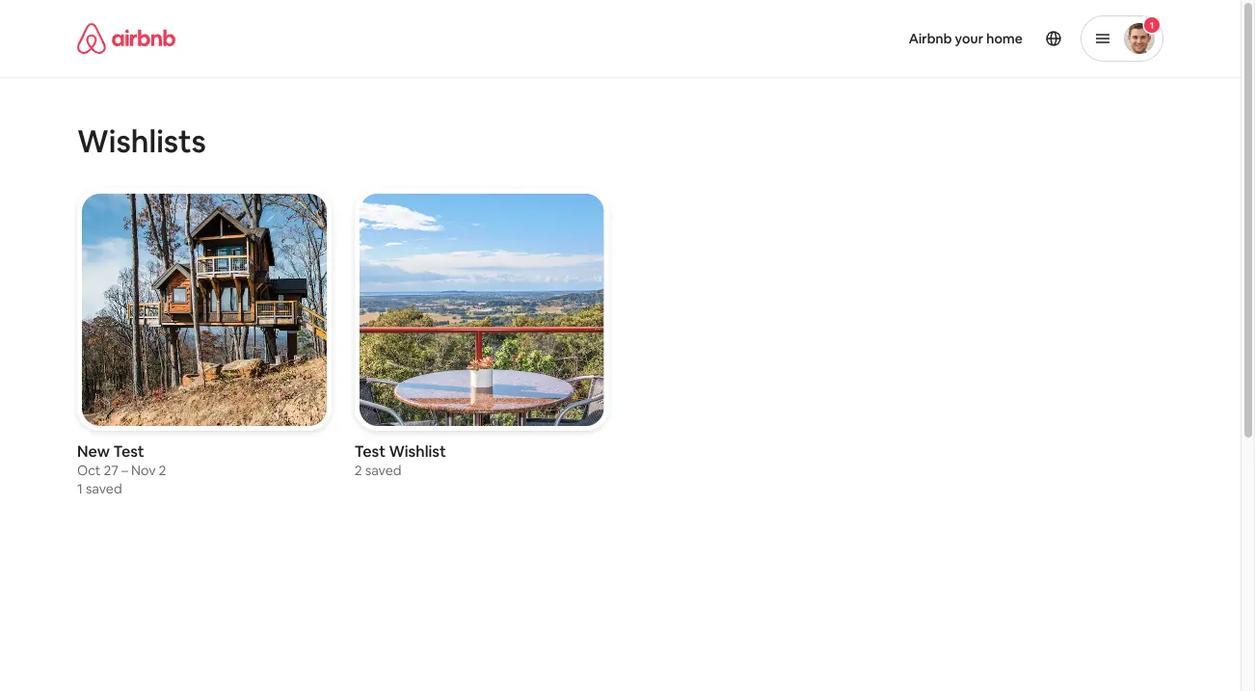 Task type: locate. For each thing, give the bounding box(es) containing it.
1 vertical spatial saved
[[86, 480, 122, 498]]

saved down wishlist
[[365, 462, 402, 479]]

0 vertical spatial saved
[[365, 462, 402, 479]]

home
[[987, 30, 1023, 47]]

0 horizontal spatial 2
[[159, 462, 166, 479]]

2 test from the left
[[355, 441, 386, 461]]

saved down '27'
[[86, 480, 122, 498]]

2
[[159, 462, 166, 479], [355, 462, 362, 479]]

2 2 from the left
[[355, 462, 362, 479]]

0 vertical spatial 1
[[1150, 19, 1154, 31]]

1 2 from the left
[[159, 462, 166, 479]]

1 horizontal spatial test
[[355, 441, 386, 461]]

saved
[[365, 462, 402, 479], [86, 480, 122, 498]]

test up –
[[113, 441, 144, 461]]

27
[[104, 462, 118, 479]]

test
[[113, 441, 144, 461], [355, 441, 386, 461]]

0 horizontal spatial test
[[113, 441, 144, 461]]

1
[[1150, 19, 1154, 31], [77, 480, 83, 498]]

1 horizontal spatial 1
[[1150, 19, 1154, 31]]

1 horizontal spatial 2
[[355, 462, 362, 479]]

saved inside test wishlist 2 saved
[[365, 462, 402, 479]]

test left wishlist
[[355, 441, 386, 461]]

1 vertical spatial 1
[[77, 480, 83, 498]]

0 horizontal spatial saved
[[86, 480, 122, 498]]

wishlist
[[389, 441, 446, 461]]

nov
[[131, 462, 156, 479]]

saved inside "new test oct 27 – nov 2 1 saved"
[[86, 480, 122, 498]]

1 test from the left
[[113, 441, 144, 461]]

2 inside test wishlist 2 saved
[[355, 462, 362, 479]]

1 horizontal spatial saved
[[365, 462, 402, 479]]

0 horizontal spatial 1
[[77, 480, 83, 498]]



Task type: describe. For each thing, give the bounding box(es) containing it.
test wishlist 2 saved
[[355, 441, 446, 479]]

new test oct 27 – nov 2 1 saved
[[77, 441, 166, 498]]

new
[[77, 441, 110, 461]]

1 inside "new test oct 27 – nov 2 1 saved"
[[77, 480, 83, 498]]

test inside test wishlist 2 saved
[[355, 441, 386, 461]]

airbnb
[[909, 30, 952, 47]]

–
[[121, 462, 128, 479]]

profile element
[[644, 0, 1164, 77]]

2 inside "new test oct 27 – nov 2 1 saved"
[[159, 462, 166, 479]]

test inside "new test oct 27 – nov 2 1 saved"
[[113, 441, 144, 461]]

airbnb your home link
[[897, 18, 1034, 59]]

wishlists
[[77, 121, 206, 161]]

oct
[[77, 462, 101, 479]]

airbnb your home
[[909, 30, 1023, 47]]

1 inside "dropdown button"
[[1150, 19, 1154, 31]]

1 button
[[1081, 15, 1164, 62]]

your
[[955, 30, 984, 47]]



Task type: vqa. For each thing, say whether or not it's contained in the screenshot.
the right Test
yes



